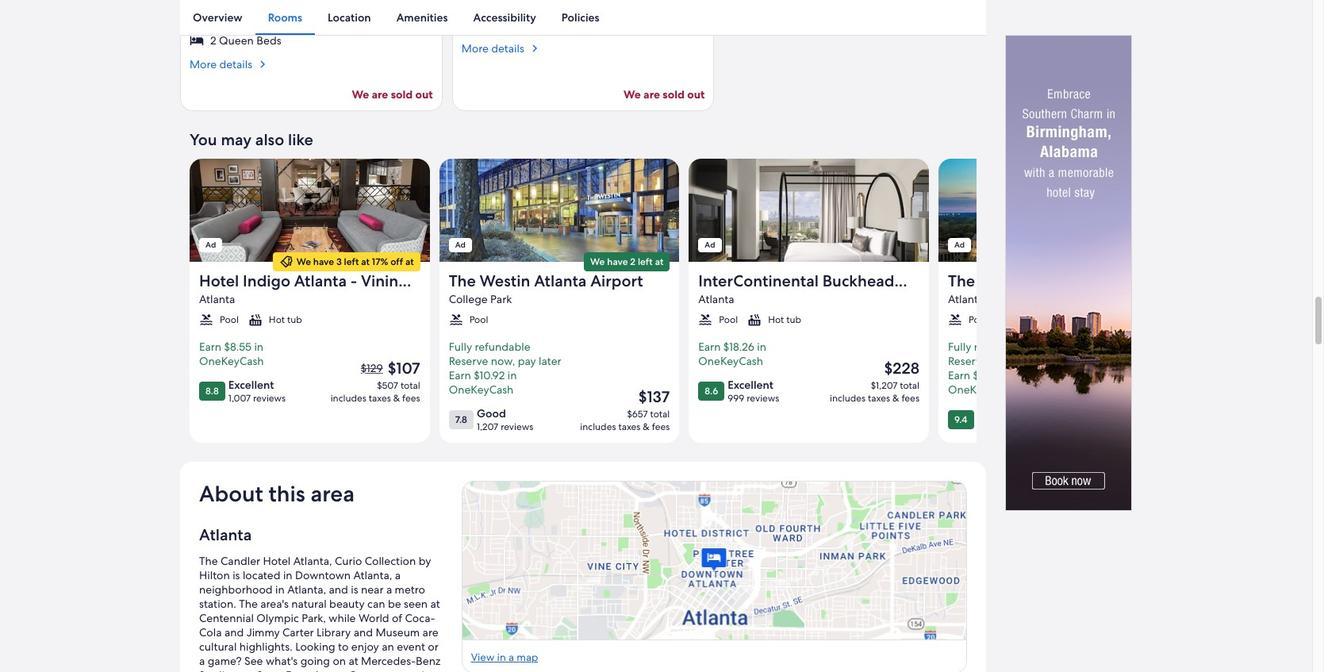 Task type: vqa. For each thing, say whether or not it's contained in the screenshot.
the left small icon
no



Task type: locate. For each thing, give the bounding box(es) containing it.
includes
[[331, 392, 367, 405], [830, 392, 866, 405], [581, 421, 616, 433]]

1 refundable from the left
[[475, 340, 531, 354]]

0 horizontal spatial have
[[313, 255, 334, 268]]

1 horizontal spatial beds
[[529, 17, 554, 32]]

the up 'next property' icon
[[949, 270, 976, 291]]

small image left 3
[[279, 255, 293, 269]]

left inside the 1 out of 10 element
[[344, 255, 359, 268]]

refundable inside fully refundable reserve now, pay later earn $10.92 in onekeycash
[[475, 340, 531, 354]]

small image inside 4 out of 10 element
[[949, 313, 963, 327]]

1 horizontal spatial is
[[351, 582, 358, 597]]

1 small image from the left
[[199, 313, 214, 327]]

hot up excellent 999 reviews
[[769, 313, 785, 326]]

0 vertical spatial 2
[[482, 17, 488, 32]]

$507
[[377, 379, 398, 392]]

ad for earn $8.55 in onekeycash
[[206, 240, 216, 250]]

good
[[477, 406, 506, 421]]

1 horizontal spatial 2 queen beds list item
[[462, 17, 705, 32]]

1 horizontal spatial have
[[607, 255, 628, 268]]

0 horizontal spatial excellent
[[228, 378, 274, 392]]

0 vertical spatial more details
[[462, 41, 525, 56]]

ad for earn $18.26 in onekeycash
[[705, 240, 716, 250]]

pay inside fully refundable reserve now, pay later earn $10.92 in onekeycash
[[518, 354, 536, 368]]

small image up $8.55
[[248, 313, 263, 327]]

onekeycash up 8.8
[[199, 354, 264, 368]]

1 horizontal spatial more
[[462, 41, 489, 56]]

1 horizontal spatial we are sold out
[[624, 87, 705, 102]]

2 queen beds down view
[[210, 33, 282, 48]]

queen down city view on the top left of page
[[219, 33, 254, 48]]

park
[[491, 292, 512, 306]]

&
[[393, 392, 400, 405], [893, 392, 900, 405], [643, 421, 650, 433]]

tub inside '3 out of 10' element
[[787, 313, 802, 326]]

1 pay from the left
[[518, 354, 536, 368]]

1 horizontal spatial more details
[[462, 41, 525, 56]]

the left "candler"
[[199, 554, 218, 568]]

small image inside 2 out of 10 element
[[449, 313, 463, 327]]

taxes down $228
[[869, 392, 891, 405]]

exterior image up 'the westin atlanta airport college park'
[[440, 159, 680, 262]]

small image up earn $18.26 in onekeycash
[[699, 313, 713, 327]]

1 left from the left
[[344, 255, 359, 268]]

fees inside $137 $657 total includes taxes & fees
[[652, 421, 670, 433]]

0 vertical spatial details
[[492, 41, 525, 56]]

fees for $228
[[902, 392, 920, 405]]

2 up airport
[[631, 255, 636, 268]]

pool inside the 1 out of 10 element
[[220, 313, 239, 326]]

& down $137 at bottom
[[643, 421, 650, 433]]

fees
[[403, 392, 420, 405], [902, 392, 920, 405], [652, 421, 670, 433]]

includes inside $137 $657 total includes taxes & fees
[[581, 421, 616, 433]]

policies
[[562, 10, 600, 25]]

0 horizontal spatial are
[[372, 87, 388, 102]]

0 horizontal spatial fees
[[403, 392, 420, 405]]

fully refundable reserve now, pay later earn $10.92 in onekeycash
[[449, 340, 562, 397]]

now, inside fully refundable reserve now, pay later earn $69.52 in onekeycash
[[991, 354, 1015, 368]]

later for fully refundable reserve now, pay later earn $69.52 in onekeycash
[[1039, 354, 1061, 368]]

curio
[[335, 554, 362, 568]]

1 we are sold out from the left
[[352, 87, 433, 102]]

total
[[401, 379, 420, 392], [900, 379, 920, 392], [651, 408, 670, 421]]

small image up fully refundable reserve now, pay later earn $69.52 in onekeycash
[[949, 313, 963, 327]]

total down $228
[[900, 379, 920, 392]]

the inside the st. regis atlanta atlanta
[[949, 270, 976, 291]]

hot tub up excellent 1,007 reviews
[[269, 313, 302, 326]]

includes inside $228 $1,207 total includes taxes & fees
[[830, 392, 866, 405]]

1 horizontal spatial left
[[638, 255, 653, 268]]

total inside $228 $1,207 total includes taxes & fees
[[900, 379, 920, 392]]

1 horizontal spatial taxes
[[619, 421, 641, 433]]

onekeycash up 8.6
[[699, 354, 764, 368]]

fees for $137
[[652, 421, 670, 433]]

1,007
[[228, 392, 251, 405]]

hot
[[269, 313, 285, 326], [769, 313, 785, 326]]

& inside $137 $657 total includes taxes & fees
[[643, 421, 650, 433]]

0 horizontal spatial reserve
[[449, 354, 489, 368]]

the up college
[[449, 270, 476, 291]]

have up airport
[[607, 255, 628, 268]]

reviews right 1,007
[[253, 392, 286, 405]]

0 horizontal spatial 2
[[210, 33, 216, 48]]

later inside fully refundable reserve now, pay later earn $10.92 in onekeycash
[[539, 354, 562, 368]]

sold
[[391, 87, 413, 102], [663, 87, 685, 102]]

more details for bottom more details "button"
[[190, 57, 253, 71]]

hot for $129
[[269, 313, 285, 326]]

0 horizontal spatial refundable
[[475, 340, 531, 354]]

list
[[180, 0, 987, 35], [190, 0, 433, 48]]

carter
[[283, 625, 314, 640]]

the inside 'the westin atlanta airport college park'
[[449, 270, 476, 291]]

cultural
[[199, 640, 237, 654]]

later right $69.52
[[1039, 354, 1061, 368]]

refundable for $10.92
[[475, 340, 531, 354]]

earn inside fully refundable reserve now, pay later earn $69.52 in onekeycash
[[949, 368, 971, 382]]

hilton
[[199, 568, 230, 582]]

1 horizontal spatial sold
[[663, 87, 685, 102]]

hot tub for $129
[[269, 313, 302, 326]]

2 down the "city" on the top left of the page
[[210, 33, 216, 48]]

more details left medium icon
[[190, 57, 253, 71]]

2 horizontal spatial &
[[893, 392, 900, 405]]

regis
[[1003, 270, 1042, 291]]

can
[[368, 597, 385, 611]]

1 excellent from the left
[[228, 378, 274, 392]]

atlanta right regis
[[1045, 270, 1098, 291]]

1 horizontal spatial total
[[651, 408, 670, 421]]

1 vertical spatial or
[[244, 668, 254, 672]]

left right 3
[[344, 255, 359, 268]]

accessibility link
[[461, 0, 549, 35]]

2 right amenities
[[482, 17, 488, 32]]

1 exterior image from the left
[[190, 159, 430, 262]]

2 horizontal spatial fees
[[902, 392, 920, 405]]

taxes inside $137 $657 total includes taxes & fees
[[619, 421, 641, 433]]

reviews right '1,207'
[[501, 421, 534, 433]]

0 horizontal spatial and
[[225, 625, 244, 640]]

4 small image from the left
[[949, 313, 963, 327]]

city view
[[210, 13, 256, 27]]

now,
[[491, 354, 515, 368], [991, 354, 1015, 368]]

fully for fully refundable reserve now, pay later earn $10.92 in onekeycash
[[449, 340, 472, 354]]

metro
[[395, 582, 425, 597]]

1 vertical spatial details
[[220, 57, 253, 71]]

details left medium image
[[492, 41, 525, 56]]

ad inside the 1 out of 10 element
[[206, 240, 216, 250]]

have inside the 1 out of 10 element
[[313, 255, 334, 268]]

& inside $129 $107 $507 total includes taxes & fees
[[393, 392, 400, 405]]

2 ad from the left
[[455, 240, 466, 250]]

2 horizontal spatial a
[[395, 568, 401, 582]]

hot tub inside the 1 out of 10 element
[[269, 313, 302, 326]]

1 reserve from the left
[[449, 354, 489, 368]]

hot tub up excellent 999 reviews
[[769, 313, 802, 326]]

2 have from the left
[[607, 255, 628, 268]]

earn left the $10.92
[[449, 368, 471, 382]]

while
[[329, 611, 356, 625]]

we
[[352, 87, 369, 102], [624, 87, 641, 102], [297, 255, 311, 268], [591, 255, 605, 268]]

pool up $8.55
[[220, 313, 239, 326]]

0 horizontal spatial fully
[[449, 340, 472, 354]]

onekeycash
[[199, 354, 264, 368], [699, 354, 764, 368], [449, 382, 514, 397], [949, 382, 1013, 397]]

in right the located
[[283, 568, 293, 582]]

reserve inside fully refundable reserve now, pay later earn $69.52 in onekeycash
[[949, 354, 988, 368]]

reviews inside excellent 1,007 reviews
[[253, 392, 286, 405]]

2 reserve from the left
[[949, 354, 988, 368]]

2 horizontal spatial small image
[[449, 313, 463, 327]]

atlanta, left curio
[[293, 554, 332, 568]]

8.6
[[705, 385, 719, 397]]

the for candler
[[199, 554, 218, 568]]

earn left the $18.26
[[699, 340, 721, 354]]

3 ad from the left
[[705, 240, 716, 250]]

0 horizontal spatial exterior image
[[190, 159, 430, 262]]

total inside $129 $107 $507 total includes taxes & fees
[[401, 379, 420, 392]]

2 later from the left
[[1039, 354, 1061, 368]]

list containing overview
[[180, 0, 987, 35]]

excellent 999 reviews
[[728, 378, 780, 405]]

2 horizontal spatial total
[[900, 379, 920, 392]]

this
[[269, 479, 305, 508]]

game?
[[208, 654, 242, 668]]

have left 3
[[313, 255, 334, 268]]

2 we are sold out from the left
[[624, 87, 705, 102]]

and right cola
[[225, 625, 244, 640]]

more details down the accessibility
[[462, 41, 525, 56]]

the for st.
[[949, 270, 976, 291]]

2 left from the left
[[638, 255, 653, 268]]

1 sold from the left
[[391, 87, 413, 102]]

0 horizontal spatial pay
[[518, 354, 536, 368]]

are for medium image
[[644, 87, 661, 102]]

0 vertical spatial 2 queen beds
[[482, 17, 554, 32]]

excellent inside excellent 1,007 reviews
[[228, 378, 274, 392]]

a up be
[[395, 568, 401, 582]]

may
[[221, 129, 252, 150]]

more down the accessibility
[[462, 41, 489, 56]]

1 fully from the left
[[449, 340, 472, 354]]

taxes down $129 button
[[369, 392, 391, 405]]

you
[[190, 129, 217, 150]]

1 horizontal spatial out
[[688, 87, 705, 102]]

onekeycash inside earn $18.26 in onekeycash
[[699, 354, 764, 368]]

0 horizontal spatial more
[[190, 57, 217, 71]]

ad
[[206, 240, 216, 250], [455, 240, 466, 250], [705, 240, 716, 250], [955, 240, 965, 250]]

2 pay from the left
[[1018, 354, 1036, 368]]

1 list from the left
[[180, 0, 987, 35]]

onekeycash up 'good'
[[449, 382, 514, 397]]

0 horizontal spatial 2 queen beds list item
[[190, 33, 433, 48]]

2 horizontal spatial and
[[354, 625, 373, 640]]

1 hot from the left
[[269, 313, 285, 326]]

details for medium image
[[492, 41, 525, 56]]

2 queen beds list item
[[462, 17, 705, 32], [190, 33, 433, 48]]

0 vertical spatial queen
[[491, 17, 526, 32]]

4 out of 10 element
[[939, 159, 1179, 443]]

2 queen beds
[[482, 17, 554, 32], [210, 33, 282, 48]]

$129 $107 $507 total includes taxes & fees
[[331, 358, 420, 405]]

earn inside earn $18.26 in onekeycash
[[699, 340, 721, 354]]

2 excellent from the left
[[728, 378, 774, 392]]

we are sold out
[[352, 87, 433, 102], [624, 87, 705, 102]]

left inside the ad we have 2 left at
[[638, 255, 653, 268]]

total down $107
[[401, 379, 420, 392]]

now, inside fully refundable reserve now, pay later earn $10.92 in onekeycash
[[491, 354, 515, 368]]

mercedes-
[[361, 654, 416, 668]]

0 horizontal spatial hot tub
[[269, 313, 302, 326]]

atlanta up the $18.26
[[699, 292, 735, 306]]

fully inside fully refundable reserve now, pay later earn $10.92 in onekeycash
[[449, 340, 472, 354]]

0 horizontal spatial left
[[344, 255, 359, 268]]

and up while
[[329, 582, 348, 597]]

in right $8.55
[[254, 340, 264, 354]]

reserve up 'good'
[[449, 354, 489, 368]]

2 queen beds list item up medium image
[[462, 17, 705, 32]]

taxes
[[369, 392, 391, 405], [869, 392, 891, 405], [619, 421, 641, 433]]

0 horizontal spatial total
[[401, 379, 420, 392]]

more
[[462, 41, 489, 56], [190, 57, 217, 71]]

1 horizontal spatial 2 queen beds
[[482, 17, 554, 32]]

exterior image for $129
[[190, 159, 430, 262]]

0 horizontal spatial details
[[220, 57, 253, 71]]

exterior image for $137
[[440, 159, 680, 262]]

atlanta down the ad we have 2 left at
[[534, 270, 587, 291]]

pay right the $10.92
[[518, 354, 536, 368]]

taxes down $137 at bottom
[[619, 421, 641, 433]]

1 horizontal spatial tub
[[787, 313, 802, 326]]

more details button down city view list item
[[190, 57, 433, 71]]

enjoy
[[351, 640, 379, 654]]

0 vertical spatial beds
[[529, 17, 554, 32]]

& down $228
[[893, 392, 900, 405]]

onekeycash up 9.4
[[949, 382, 1013, 397]]

earn left $69.52
[[949, 368, 971, 382]]

later
[[539, 354, 562, 368], [1039, 354, 1061, 368]]

1 have from the left
[[313, 255, 334, 268]]

tub inside the 1 out of 10 element
[[287, 313, 302, 326]]

are for medium icon
[[372, 87, 388, 102]]

0 horizontal spatial we are sold out
[[352, 87, 433, 102]]

total inside $137 $657 total includes taxes & fees
[[651, 408, 670, 421]]

1 horizontal spatial details
[[492, 41, 525, 56]]

more details button
[[462, 41, 705, 56], [190, 57, 433, 71]]

in inside earn $18.26 in onekeycash
[[758, 340, 767, 354]]

2 pool from the left
[[470, 313, 489, 326]]

reviews inside excellent 999 reviews
[[747, 392, 780, 405]]

includes left $1,207
[[830, 392, 866, 405]]

fees right $657
[[652, 421, 670, 433]]

pay right $69.52
[[1018, 354, 1036, 368]]

area's
[[261, 597, 289, 611]]

now, down the st. regis atlanta atlanta
[[991, 354, 1015, 368]]

4 pool from the left
[[969, 313, 988, 326]]

ad inside the ad we have 2 left at
[[455, 240, 466, 250]]

2 inside the ad we have 2 left at
[[631, 255, 636, 268]]

fully down college
[[449, 340, 472, 354]]

2 hot from the left
[[769, 313, 785, 326]]

reviews right 999
[[747, 392, 780, 405]]

1 out of 10 element
[[190, 159, 430, 443]]

highlights.
[[240, 640, 293, 654]]

we are sold out for medium image
[[624, 87, 705, 102]]

small image
[[279, 255, 293, 269], [248, 313, 263, 327], [449, 313, 463, 327]]

1 horizontal spatial later
[[1039, 354, 1061, 368]]

queen left 'policies'
[[491, 17, 526, 32]]

atlanta, up 'park,'
[[287, 582, 326, 597]]

reviews
[[253, 392, 286, 405], [747, 392, 780, 405], [501, 421, 534, 433]]

2 horizontal spatial are
[[644, 87, 661, 102]]

0 horizontal spatial reviews
[[253, 392, 286, 405]]

now, up 'good'
[[491, 354, 515, 368]]

1 horizontal spatial refundable
[[975, 340, 1030, 354]]

ad inside 4 out of 10 element
[[955, 240, 965, 250]]

3
[[337, 255, 342, 268]]

we inside the 1 out of 10 element
[[297, 255, 311, 268]]

2 fully from the left
[[949, 340, 972, 354]]

reviews for $107
[[253, 392, 286, 405]]

1 ad from the left
[[206, 240, 216, 250]]

pool inside 4 out of 10 element
[[969, 313, 988, 326]]

at inside the ad we have 2 left at
[[655, 255, 664, 268]]

1 horizontal spatial or
[[428, 640, 439, 654]]

2 horizontal spatial includes
[[830, 392, 866, 405]]

atlanta
[[534, 270, 587, 291], [1045, 270, 1098, 291], [199, 292, 235, 306], [699, 292, 735, 306], [949, 292, 985, 306], [199, 524, 252, 545]]

out for bottom more details "button"
[[416, 87, 433, 102]]

2 exterior image from the left
[[440, 159, 680, 262]]

in right the $10.92
[[508, 368, 517, 382]]

1 horizontal spatial reviews
[[501, 421, 534, 433]]

later inside fully refundable reserve now, pay later earn $69.52 in onekeycash
[[1039, 354, 1061, 368]]

looking
[[295, 640, 336, 654]]

now, for $69.52
[[991, 354, 1015, 368]]

2 tub from the left
[[787, 313, 802, 326]]

1 horizontal spatial fees
[[652, 421, 670, 433]]

1 horizontal spatial more details button
[[462, 41, 705, 56]]

1 horizontal spatial queen
[[491, 17, 526, 32]]

ad for fully refundable
[[955, 240, 965, 250]]

0 horizontal spatial now,
[[491, 354, 515, 368]]

reserve inside fully refundable reserve now, pay later earn $10.92 in onekeycash
[[449, 354, 489, 368]]

refundable up $69.52
[[975, 340, 1030, 354]]

1 pool from the left
[[220, 313, 239, 326]]

0 horizontal spatial later
[[539, 354, 562, 368]]

$107
[[388, 358, 420, 378]]

1 horizontal spatial hot
[[769, 313, 785, 326]]

0 horizontal spatial &
[[393, 392, 400, 405]]

0 horizontal spatial tub
[[287, 313, 302, 326]]

taxes inside $228 $1,207 total includes taxes & fees
[[869, 392, 891, 405]]

small image up the $18.26
[[748, 313, 762, 327]]

& down $107
[[393, 392, 400, 405]]

2 horizontal spatial taxes
[[869, 392, 891, 405]]

1 out from the left
[[416, 87, 433, 102]]

2 out from the left
[[688, 87, 705, 102]]

1 vertical spatial more details
[[190, 57, 253, 71]]

1 horizontal spatial small image
[[279, 255, 293, 269]]

1 horizontal spatial &
[[643, 421, 650, 433]]

refundable
[[475, 340, 531, 354], [975, 340, 1030, 354]]

0 horizontal spatial more details button
[[190, 57, 433, 71]]

& inside $228 $1,207 total includes taxes & fees
[[893, 392, 900, 405]]

1 horizontal spatial reserve
[[949, 354, 988, 368]]

excellent down earn $8.55 in onekeycash
[[228, 378, 274, 392]]

2 horizontal spatial 2
[[631, 255, 636, 268]]

in right the $18.26
[[758, 340, 767, 354]]

hot inside the 1 out of 10 element
[[269, 313, 285, 326]]

airport
[[591, 270, 644, 291]]

amenities link
[[384, 0, 461, 35]]

2 out of 10 element
[[440, 159, 680, 443]]

onekeycash inside fully refundable reserve now, pay later earn $69.52 in onekeycash
[[949, 382, 1013, 397]]

0 horizontal spatial hot
[[269, 313, 285, 326]]

0 horizontal spatial or
[[244, 668, 254, 672]]

2 sold from the left
[[663, 87, 685, 102]]

0 horizontal spatial taxes
[[369, 392, 391, 405]]

1 vertical spatial queen
[[219, 33, 254, 48]]

on
[[333, 654, 346, 668]]

have
[[313, 255, 334, 268], [607, 255, 628, 268]]

more for right more details "button"
[[462, 41, 489, 56]]

left up airport
[[638, 255, 653, 268]]

of
[[392, 611, 403, 625]]

1 now, from the left
[[491, 354, 515, 368]]

left
[[344, 255, 359, 268], [638, 255, 653, 268]]

hot up excellent 1,007 reviews
[[269, 313, 285, 326]]

located
[[243, 568, 281, 582]]

4 ad from the left
[[955, 240, 965, 250]]

2 list from the left
[[190, 0, 433, 48]]

or left state
[[244, 668, 254, 672]]

includes down the $129
[[331, 392, 367, 405]]

exterior image
[[190, 159, 430, 262], [440, 159, 680, 262]]

reserve up 9.4
[[949, 354, 988, 368]]

0 horizontal spatial includes
[[331, 392, 367, 405]]

beds up medium icon
[[257, 33, 282, 48]]

ad inside '3 out of 10' element
[[705, 240, 716, 250]]

fees right $507
[[403, 392, 420, 405]]

2 vertical spatial 2
[[631, 255, 636, 268]]

about this area
[[199, 479, 355, 508]]

fully inside fully refundable reserve now, pay later earn $69.52 in onekeycash
[[949, 340, 972, 354]]

1 horizontal spatial fully
[[949, 340, 972, 354]]

excellent inside excellent 999 reviews
[[728, 378, 774, 392]]

1 horizontal spatial are
[[423, 625, 439, 640]]

exterior image down 'like'
[[190, 159, 430, 262]]

atlanta, up can
[[354, 568, 392, 582]]

total down $137 at bottom
[[651, 408, 670, 421]]

1 horizontal spatial hot tub
[[769, 313, 802, 326]]

hot tub inside '3 out of 10' element
[[769, 313, 802, 326]]

pool down college
[[470, 313, 489, 326]]

a left game?
[[199, 654, 205, 668]]

small image
[[199, 313, 214, 327], [699, 313, 713, 327], [748, 313, 762, 327], [949, 313, 963, 327]]

0 horizontal spatial out
[[416, 87, 433, 102]]

more details
[[462, 41, 525, 56], [190, 57, 253, 71]]

more details for right more details "button"
[[462, 41, 525, 56]]

3 out of 10 element
[[689, 159, 930, 443]]

1 tub from the left
[[287, 313, 302, 326]]

includes for $137
[[581, 421, 616, 433]]

a
[[395, 568, 401, 582], [386, 582, 392, 597], [199, 654, 205, 668]]

2 hot tub from the left
[[769, 313, 802, 326]]

1 horizontal spatial excellent
[[728, 378, 774, 392]]

the
[[449, 270, 476, 291], [949, 270, 976, 291], [199, 554, 218, 568], [239, 597, 258, 611]]

reserve
[[449, 354, 489, 368], [949, 354, 988, 368]]

list containing city view
[[190, 0, 433, 48]]

1 vertical spatial more details button
[[190, 57, 433, 71]]

going
[[301, 654, 330, 668]]

earn inside earn $8.55 in onekeycash
[[199, 340, 222, 354]]

and right to
[[354, 625, 373, 640]]

0 vertical spatial more
[[462, 41, 489, 56]]

3 pool from the left
[[719, 313, 738, 326]]

refundable up the $10.92
[[475, 340, 531, 354]]

0 horizontal spatial sold
[[391, 87, 413, 102]]

2 queen beds list item down city view list item
[[190, 33, 433, 48]]

fees right $1,207
[[902, 392, 920, 405]]

includes left $657
[[581, 421, 616, 433]]

pay inside fully refundable reserve now, pay later earn $69.52 in onekeycash
[[1018, 354, 1036, 368]]

reviews for $657
[[501, 421, 534, 433]]

1 horizontal spatial now,
[[991, 354, 1015, 368]]

hot inside '3 out of 10' element
[[769, 313, 785, 326]]

1 horizontal spatial exterior image
[[440, 159, 680, 262]]

or right event at the left bottom
[[428, 640, 439, 654]]

1 later from the left
[[539, 354, 562, 368]]

is left 'near'
[[351, 582, 358, 597]]

small image for ad
[[279, 255, 293, 269]]

fees inside $228 $1,207 total includes taxes & fees
[[902, 392, 920, 405]]

reviews inside good 1,207 reviews
[[501, 421, 534, 433]]

reviews for $1,207
[[747, 392, 780, 405]]

excellent down earn $18.26 in onekeycash
[[728, 378, 774, 392]]

$10.92
[[474, 368, 505, 382]]

details left medium icon
[[220, 57, 253, 71]]

is
[[233, 568, 240, 582], [351, 582, 358, 597]]

1 horizontal spatial includes
[[581, 421, 616, 433]]

pay
[[518, 354, 536, 368], [1018, 354, 1036, 368]]

1 horizontal spatial pay
[[1018, 354, 1036, 368]]

1 hot tub from the left
[[269, 313, 302, 326]]

more down the "city" on the top left of the page
[[190, 57, 217, 71]]

previous property image
[[180, 291, 199, 310]]

restaurant image
[[689, 159, 930, 262]]

atlanta inside 'the westin atlanta airport college park'
[[534, 270, 587, 291]]

also
[[255, 129, 284, 150]]

the left area's
[[239, 597, 258, 611]]

includes inside $129 $107 $507 total includes taxes & fees
[[331, 392, 367, 405]]

0 horizontal spatial more details
[[190, 57, 253, 71]]

by
[[419, 554, 431, 568]]

2 refundable from the left
[[975, 340, 1030, 354]]

1 vertical spatial beds
[[257, 33, 282, 48]]

beds
[[529, 17, 554, 32], [257, 33, 282, 48]]

beds up medium image
[[529, 17, 554, 32]]

fees inside $129 $107 $507 total includes taxes & fees
[[403, 392, 420, 405]]

is right hilton
[[233, 568, 240, 582]]

be
[[388, 597, 401, 611]]

earn left $8.55
[[199, 340, 222, 354]]

refundable inside fully refundable reserve now, pay later earn $69.52 in onekeycash
[[975, 340, 1030, 354]]

or
[[428, 640, 439, 654], [244, 668, 254, 672]]

fully down 'next property' icon
[[949, 340, 972, 354]]

tub
[[287, 313, 302, 326], [787, 313, 802, 326]]

more details button down 'policies'
[[462, 41, 705, 56]]

0 horizontal spatial is
[[233, 568, 240, 582]]

atlanta down st.
[[949, 292, 985, 306]]

2 now, from the left
[[991, 354, 1015, 368]]



Task type: describe. For each thing, give the bounding box(es) containing it.
details for medium icon
[[220, 57, 253, 71]]

museum
[[376, 625, 420, 640]]

neighborhood
[[199, 582, 273, 597]]

about
[[199, 479, 263, 508]]

$1,207
[[871, 379, 898, 392]]

seen
[[404, 597, 428, 611]]

1 vertical spatial 2 queen beds list item
[[190, 33, 433, 48]]

total for $228
[[900, 379, 920, 392]]

$18.26
[[724, 340, 755, 354]]

tub for $228
[[787, 313, 802, 326]]

now, for $10.92
[[491, 354, 515, 368]]

candler
[[221, 554, 260, 568]]

fully for fully refundable reserve now, pay later earn $69.52 in onekeycash
[[949, 340, 972, 354]]

the for westin
[[449, 270, 476, 291]]

$657
[[627, 408, 648, 421]]

out for right more details "button"
[[688, 87, 705, 102]]

refundable for $69.52
[[975, 340, 1030, 354]]

farm
[[286, 668, 311, 672]]

event
[[397, 640, 425, 654]]

near
[[361, 582, 384, 597]]

overview
[[193, 10, 243, 25]]

small image for college park
[[449, 313, 463, 327]]

the st. regis atlanta atlanta
[[949, 270, 1098, 306]]

hot for $228
[[769, 313, 785, 326]]

st.
[[980, 270, 999, 291]]

area
[[311, 479, 355, 508]]

jimmy
[[247, 625, 280, 640]]

policies link
[[549, 0, 613, 35]]

an
[[382, 640, 394, 654]]

olympic
[[257, 611, 299, 625]]

next property image
[[968, 291, 987, 310]]

the candler hotel atlanta, curio collection by hilton is located in downtown atlanta, a neighborhood in atlanta, and is near a metro station. the area's natural beauty can be seen at centennial olympic park, while world of coca- cola and jimmy carter library and museum are cultural highlights. looking to enjoy an event or a game? see what's going on at mercedes-benz stadium or state farm arena. guests ap
[[199, 554, 441, 672]]

location
[[328, 10, 371, 25]]

excellent 1,007 reviews
[[228, 378, 286, 405]]

$129
[[361, 361, 383, 375]]

to
[[338, 640, 349, 654]]

lobby image
[[939, 159, 1179, 262]]

benz
[[416, 654, 441, 668]]

1,207
[[477, 421, 499, 433]]

0 vertical spatial or
[[428, 640, 439, 654]]

0 horizontal spatial beds
[[257, 33, 282, 48]]

fully refundable reserve now, pay later earn $69.52 in onekeycash
[[949, 340, 1061, 397]]

& for $137
[[643, 421, 650, 433]]

downtown
[[295, 568, 351, 582]]

onekeycash inside the 1 out of 10 element
[[199, 354, 264, 368]]

rooms link
[[255, 0, 315, 35]]

0 horizontal spatial a
[[199, 654, 205, 668]]

8.8
[[206, 385, 219, 397]]

tub for $129
[[287, 313, 302, 326]]

2 small image from the left
[[699, 313, 713, 327]]

what's
[[266, 654, 298, 668]]

1 horizontal spatial 2
[[482, 17, 488, 32]]

the westin atlanta airport college park
[[449, 270, 644, 306]]

rooms
[[268, 10, 302, 25]]

collection
[[365, 554, 416, 568]]

world
[[359, 611, 389, 625]]

small image inside the 1 out of 10 element
[[199, 313, 214, 327]]

9.4
[[955, 413, 968, 426]]

coca-
[[405, 611, 435, 625]]

sold for right more details "button"
[[663, 87, 685, 102]]

17%
[[372, 255, 388, 268]]

hot tub for $228
[[769, 313, 802, 326]]

taxes inside $129 $107 $507 total includes taxes & fees
[[369, 392, 391, 405]]

later for fully refundable reserve now, pay later earn $10.92 in onekeycash
[[539, 354, 562, 368]]

reserve for $10.92
[[449, 354, 489, 368]]

& for $228
[[893, 392, 900, 405]]

3 small image from the left
[[748, 313, 762, 327]]

atlanta inside the 1 out of 10 element
[[199, 292, 235, 306]]

$228 $1,207 total includes taxes & fees
[[830, 358, 920, 405]]

natural
[[292, 597, 327, 611]]

amenities
[[397, 10, 448, 25]]

onekeycash inside fully refundable reserve now, pay later earn $10.92 in onekeycash
[[449, 382, 514, 397]]

city
[[210, 13, 230, 27]]

excellent for $228
[[728, 378, 774, 392]]

we are sold out for medium icon
[[352, 87, 433, 102]]

0 horizontal spatial queen
[[219, 33, 254, 48]]

beauty
[[330, 597, 365, 611]]

1 vertical spatial 2
[[210, 33, 216, 48]]

medium image
[[528, 41, 542, 56]]

earn $18.26 in onekeycash
[[699, 340, 767, 368]]

sold for bottom more details "button"
[[391, 87, 413, 102]]

1 horizontal spatial and
[[329, 582, 348, 597]]

pool inside 2 out of 10 element
[[470, 313, 489, 326]]

more for bottom more details "button"
[[190, 57, 217, 71]]

includes for $228
[[830, 392, 866, 405]]

reserve for $69.52
[[949, 354, 988, 368]]

arena.
[[314, 668, 346, 672]]

view
[[233, 13, 256, 27]]

westin
[[480, 270, 531, 291]]

park,
[[302, 611, 326, 625]]

good 1,207 reviews
[[477, 406, 534, 433]]

centennial
[[199, 611, 254, 625]]

excellent for $129
[[228, 378, 274, 392]]

accessibility
[[474, 10, 536, 25]]

in inside fully refundable reserve now, pay later earn $10.92 in onekeycash
[[508, 368, 517, 382]]

medium image
[[256, 57, 270, 71]]

like
[[288, 129, 313, 150]]

earn inside fully refundable reserve now, pay later earn $10.92 in onekeycash
[[449, 368, 471, 382]]

in inside fully refundable reserve now, pay later earn $69.52 in onekeycash
[[1009, 368, 1019, 382]]

we inside the ad we have 2 left at
[[591, 255, 605, 268]]

pay for earn $10.92 in onekeycash
[[518, 354, 536, 368]]

see
[[244, 654, 263, 668]]

earn $8.55 in onekeycash
[[199, 340, 264, 368]]

taxes for $137
[[619, 421, 641, 433]]

pool inside '3 out of 10' element
[[719, 313, 738, 326]]

$129 button
[[359, 361, 385, 375]]

guests
[[349, 668, 384, 672]]

ad we have 2 left at
[[455, 240, 664, 268]]

state
[[257, 668, 283, 672]]

1 horizontal spatial a
[[386, 582, 392, 597]]

library
[[317, 625, 351, 640]]

0 horizontal spatial 2 queen beds
[[210, 33, 282, 48]]

atlanta up "candler"
[[199, 524, 252, 545]]

in up "olympic"
[[275, 582, 285, 597]]

we have 3 left at 17% off at
[[297, 255, 414, 268]]

cola
[[199, 625, 222, 640]]

off
[[391, 255, 403, 268]]

taxes for $228
[[869, 392, 891, 405]]

$69.52
[[974, 368, 1007, 382]]

hotel
[[263, 554, 291, 568]]

are inside the candler hotel atlanta, curio collection by hilton is located in downtown atlanta, a neighborhood in atlanta, and is near a metro station. the area's natural beauty can be seen at centennial olympic park, while world of coca- cola and jimmy carter library and museum are cultural highlights. looking to enjoy an event or a game? see what's going on at mercedes-benz stadium or state farm arena. guests ap
[[423, 625, 439, 640]]

college
[[449, 292, 488, 306]]

in inside earn $8.55 in onekeycash
[[254, 340, 264, 354]]

atlanta inside '3 out of 10' element
[[699, 292, 735, 306]]

total for $137
[[651, 408, 670, 421]]

0 vertical spatial 2 queen beds list item
[[462, 17, 705, 32]]

city view list item
[[190, 13, 433, 27]]

$137
[[639, 386, 670, 407]]

pay for earn $69.52 in onekeycash
[[1018, 354, 1036, 368]]

location link
[[315, 0, 384, 35]]

have inside the ad we have 2 left at
[[607, 255, 628, 268]]

0 horizontal spatial small image
[[248, 313, 263, 327]]



